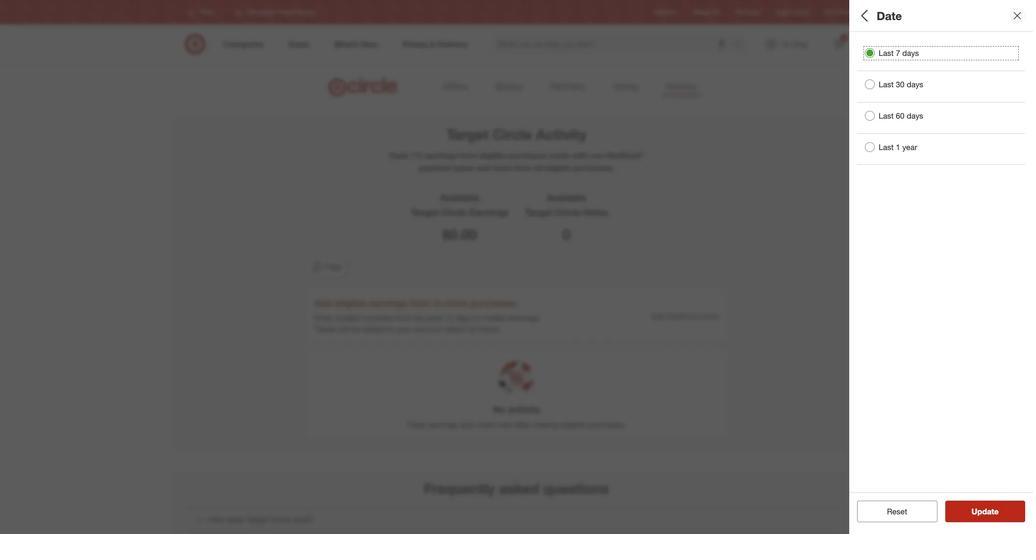 Task type: locate. For each thing, give the bounding box(es) containing it.
earnings inside add eligible earnings from in-store purchases enter receipt numbers from the past 14 days to collect earnings. these will be added to your account within 24 hours.
[[369, 297, 408, 308]]

find stores link
[[825, 8, 854, 16]]

activity
[[508, 404, 541, 415]]

purchases inside track 1% earnings from eligible purchases made with non-redcard™ payment types and votes from all eligible purchases.
[[508, 151, 547, 160]]

0 vertical spatial track
[[389, 151, 409, 160]]

target down the all
[[525, 206, 553, 218]]

offers link
[[439, 77, 472, 96]]

1 vertical spatial votes
[[476, 420, 495, 430]]

days right 30
[[907, 79, 924, 89]]

1 horizontal spatial available
[[547, 192, 587, 203]]

date right all
[[877, 9, 903, 22]]

here
[[497, 420, 513, 430]]

reset for the reset button inside the date dialog
[[888, 507, 908, 516]]

reset
[[888, 507, 908, 516], [888, 507, 908, 516]]

date inside button
[[862, 50, 878, 60]]

eligible right making
[[561, 420, 586, 430]]

0 vertical spatial earnings
[[425, 151, 458, 160]]

circle
[[794, 9, 809, 16], [493, 126, 532, 143], [441, 206, 467, 218], [556, 206, 581, 218]]

votes inside track 1% earnings from eligible purchases made with non-redcard™ payment types and votes from all eligible purchases.
[[493, 163, 513, 173]]

to up 24
[[474, 313, 481, 323]]

2 available from the left
[[547, 192, 587, 203]]

reset button for date dialog
[[858, 501, 938, 522]]

available up "votes"
[[547, 192, 587, 203]]

14
[[445, 313, 453, 323]]

circle up 0
[[556, 206, 581, 218]]

date dialog
[[850, 0, 1034, 534]]

all
[[858, 8, 871, 22]]

target down payment on the left top of page
[[411, 206, 439, 218]]

to
[[474, 313, 481, 323], [388, 324, 395, 334]]

update button for the reset button inside the date dialog
[[946, 501, 1026, 522]]

be
[[352, 324, 361, 334]]

0 vertical spatial purchases.
[[574, 163, 615, 173]]

0 horizontal spatial add
[[315, 297, 333, 308]]

partners link
[[546, 77, 589, 96]]

circle up track 1% earnings from eligible purchases made with non-redcard™ payment types and votes from all eligible purchases.
[[493, 126, 532, 143]]

target up types
[[447, 126, 489, 143]]

target circle
[[776, 9, 809, 16]]

reset for all filters 'dialog''s the reset button
[[888, 507, 908, 516]]

0 horizontal spatial and
[[461, 420, 474, 430]]

circle left find
[[794, 9, 809, 16]]

date button
[[862, 50, 1022, 61]]

making
[[533, 420, 559, 430]]

numbers
[[362, 313, 393, 323]]

and left here
[[461, 420, 474, 430]]

activity
[[666, 80, 697, 92], [536, 126, 587, 143]]

no
[[493, 404, 506, 415]]

available for 0
[[547, 192, 587, 203]]

add inside add eligible earnings from in-store purchases enter receipt numbers from the past 14 days to collect earnings. these will be added to your account within 24 hours.
[[315, 297, 333, 308]]

days right 7
[[903, 48, 920, 58]]

days up 24
[[455, 313, 472, 323]]

votes left the all
[[493, 163, 513, 173]]

bonus
[[496, 80, 523, 92]]

and right types
[[476, 163, 490, 173]]

add for missed
[[652, 312, 665, 320]]

last left 60
[[879, 111, 894, 121]]

1 vertical spatial add
[[652, 312, 665, 320]]

earnings
[[425, 151, 458, 160], [369, 297, 408, 308], [428, 420, 458, 430]]

0 vertical spatial purchases
[[508, 151, 547, 160]]

purchases
[[508, 151, 547, 160], [471, 297, 517, 308]]

asked
[[499, 480, 540, 497]]

3 last from the top
[[879, 111, 894, 121]]

1 vertical spatial purchases
[[471, 297, 517, 308]]

reset button
[[858, 501, 938, 522], [858, 501, 938, 522]]

track inside track 1% earnings from eligible purchases made with non-redcard™ payment types and votes from all eligible purchases.
[[389, 151, 409, 160]]

stores
[[837, 9, 854, 16]]

1 horizontal spatial activity
[[666, 80, 697, 92]]

within
[[445, 324, 466, 334]]

0 vertical spatial date
[[877, 9, 903, 22]]

available inside available target circle votes
[[547, 192, 587, 203]]

reset inside all filters 'dialog'
[[888, 507, 908, 516]]

and inside track 1% earnings from eligible purchases made with non-redcard™ payment types and votes from all eligible purchases.
[[476, 163, 490, 173]]

target circle activity
[[447, 126, 587, 143]]

purchases up collect
[[471, 297, 517, 308]]

to left your
[[388, 324, 395, 334]]

1 last from the top
[[879, 48, 894, 58]]

update for update button in all filters 'dialog'
[[972, 507, 1000, 516]]

activity inside 'link'
[[666, 80, 697, 92]]

account
[[414, 324, 443, 334]]

last left 30
[[879, 79, 894, 89]]

redcard™
[[608, 151, 645, 160]]

circle up $0.00
[[441, 206, 467, 218]]

1 vertical spatial date
[[862, 50, 878, 60]]

1 vertical spatial earnings
[[369, 297, 408, 308]]

1 horizontal spatial and
[[476, 163, 490, 173]]

purchases.
[[574, 163, 615, 173], [588, 420, 626, 430]]

track 1% earnings from eligible purchases made with non-redcard™ payment types and votes from all eligible purchases.
[[389, 151, 645, 173]]

add left missed
[[652, 312, 665, 320]]

0 vertical spatial add
[[315, 297, 333, 308]]

1 vertical spatial and
[[461, 420, 474, 430]]

update button inside date dialog
[[946, 501, 1026, 522]]

target inside available target circle votes
[[525, 206, 553, 218]]

target
[[776, 9, 792, 16], [447, 126, 489, 143], [411, 206, 439, 218], [525, 206, 553, 218]]

reset button inside date dialog
[[858, 501, 938, 522]]

in-
[[434, 297, 446, 308]]

days
[[903, 48, 920, 58], [907, 79, 924, 89], [907, 111, 924, 121], [455, 313, 472, 323]]

available down types
[[440, 192, 480, 203]]

0 horizontal spatial available
[[440, 192, 480, 203]]

find stores
[[825, 9, 854, 16]]

available inside available target circle earnings
[[440, 192, 480, 203]]

eligible up the receipt at the bottom of page
[[335, 297, 367, 308]]

type button
[[862, 77, 1022, 89]]

earnings inside track 1% earnings from eligible purchases made with non-redcard™ payment types and votes from all eligible purchases.
[[425, 151, 458, 160]]

past
[[427, 313, 442, 323]]

2 vertical spatial earnings
[[428, 420, 458, 430]]

1 vertical spatial track
[[408, 420, 426, 430]]

ad
[[714, 9, 721, 16]]

days inside add eligible earnings from in-store purchases enter receipt numbers from the past 14 days to collect earnings. these will be added to your account within 24 hours.
[[455, 313, 472, 323]]

0 vertical spatial and
[[476, 163, 490, 173]]

from up types
[[460, 151, 477, 160]]

activity link
[[662, 77, 701, 96]]

date up type
[[862, 50, 878, 60]]

non-
[[590, 151, 608, 160]]

4 last from the top
[[879, 142, 894, 152]]

partners
[[550, 80, 586, 92]]

will
[[338, 324, 350, 334]]

update button inside all filters 'dialog'
[[946, 501, 1026, 522]]

target inside "link"
[[776, 9, 792, 16]]

from up the
[[411, 297, 431, 308]]

eligible
[[479, 151, 506, 160], [545, 163, 572, 173], [335, 297, 367, 308], [561, 420, 586, 430]]

available
[[440, 192, 480, 203], [547, 192, 587, 203]]

last left 7
[[879, 48, 894, 58]]

purchases up the all
[[508, 151, 547, 160]]

date
[[877, 9, 903, 22], [862, 50, 878, 60]]

update button for all filters 'dialog''s the reset button
[[946, 501, 1026, 522]]

votes left here
[[476, 420, 495, 430]]

0 vertical spatial activity
[[666, 80, 697, 92]]

add for eligible
[[315, 297, 333, 308]]

all filters dialog
[[850, 0, 1034, 534]]

and
[[476, 163, 490, 173], [461, 420, 474, 430]]

reset inside date dialog
[[888, 507, 908, 516]]

year
[[903, 142, 918, 152]]

filter
[[325, 262, 342, 272]]

questions
[[544, 480, 610, 497]]

update button
[[946, 501, 1026, 522], [946, 501, 1026, 522]]

votes
[[493, 163, 513, 173], [476, 420, 495, 430]]

voting link
[[609, 77, 643, 96]]

2 last from the top
[[879, 79, 894, 89]]

filters
[[875, 8, 905, 22]]

1 available from the left
[[440, 192, 480, 203]]

type
[[862, 78, 878, 88]]

0 vertical spatial votes
[[493, 163, 513, 173]]

search button
[[729, 33, 753, 57]]

0 horizontal spatial activity
[[536, 126, 587, 143]]

1 vertical spatial purchases.
[[588, 420, 626, 430]]

update inside all filters 'dialog'
[[972, 507, 1000, 516]]

hours.
[[479, 324, 500, 334]]

last 7 days
[[879, 48, 920, 58]]

1 vertical spatial activity
[[536, 126, 587, 143]]

last for last 60 days
[[879, 111, 894, 121]]

filter button
[[305, 256, 349, 277]]

from
[[460, 151, 477, 160], [515, 163, 532, 173], [411, 297, 431, 308], [396, 313, 412, 323]]

1 horizontal spatial to
[[474, 313, 481, 323]]

days right 60
[[907, 111, 924, 121]]

0 horizontal spatial to
[[388, 324, 395, 334]]

enter
[[315, 313, 333, 323]]

target right redcard
[[776, 9, 792, 16]]

last left 1
[[879, 142, 894, 152]]

update inside date dialog
[[972, 507, 1000, 516]]

1 horizontal spatial add
[[652, 312, 665, 320]]

add up enter
[[315, 297, 333, 308]]



Task type: vqa. For each thing, say whether or not it's contained in the screenshot.
'Date'
yes



Task type: describe. For each thing, give the bounding box(es) containing it.
60
[[897, 111, 905, 121]]

types
[[453, 163, 474, 173]]

Last 7 days radio
[[866, 48, 876, 58]]

$0.00
[[443, 225, 477, 243]]

target circle logo image
[[327, 77, 402, 97]]

target inside available target circle earnings
[[411, 206, 439, 218]]

your
[[397, 324, 412, 334]]

frequently
[[424, 480, 495, 497]]

7
[[897, 48, 901, 58]]

days for last 30 days
[[907, 79, 924, 89]]

missed
[[666, 312, 689, 320]]

bonus link
[[492, 77, 527, 96]]

find
[[825, 9, 836, 16]]

from up your
[[396, 313, 412, 323]]

available target circle earnings
[[411, 192, 509, 218]]

offers
[[443, 80, 468, 92]]

last 30 days
[[879, 79, 924, 89]]

available target circle votes
[[525, 192, 608, 218]]

weekly
[[693, 9, 712, 16]]

date inside dialog
[[877, 9, 903, 22]]

redcard link
[[737, 8, 760, 16]]

days for last 60 days
[[907, 111, 924, 121]]

frequently asked questions
[[424, 480, 610, 497]]

add missed purchase link
[[652, 311, 719, 321]]

weekly ad
[[693, 9, 721, 16]]

all
[[534, 163, 543, 173]]

1 vertical spatial to
[[388, 324, 395, 334]]

What can we help you find? suggestions appear below search field
[[492, 33, 736, 55]]

these
[[315, 324, 336, 334]]

add eligible earnings from in-store purchases enter receipt numbers from the past 14 days to collect earnings. these will be added to your account within 24 hours.
[[315, 297, 541, 334]]

earnings for eligible
[[369, 297, 408, 308]]

1
[[897, 142, 901, 152]]

redcard
[[737, 9, 760, 16]]

receipt
[[336, 313, 360, 323]]

purchases. inside no activity track earnings and votes here after making eligible purchases.
[[588, 420, 626, 430]]

registry link
[[656, 8, 678, 16]]

search
[[729, 40, 753, 50]]

earnings for 1%
[[425, 151, 458, 160]]

earnings
[[470, 206, 509, 218]]

Last 60 days radio
[[866, 111, 876, 121]]

circle inside available target circle earnings
[[441, 206, 467, 218]]

earnings.
[[509, 313, 541, 323]]

reset button for all filters 'dialog'
[[858, 501, 938, 522]]

collect
[[483, 313, 507, 323]]

eligible inside no activity track earnings and votes here after making eligible purchases.
[[561, 420, 586, 430]]

circle inside available target circle votes
[[556, 206, 581, 218]]

add missed purchase
[[652, 312, 719, 320]]

eligible down target circle activity
[[479, 151, 506, 160]]

30
[[897, 79, 905, 89]]

last for last 30 days
[[879, 79, 894, 89]]

earnings inside no activity track earnings and votes here after making eligible purchases.
[[428, 420, 458, 430]]

votes
[[584, 206, 608, 218]]

added
[[363, 324, 386, 334]]

with
[[572, 151, 588, 160]]

and inside no activity track earnings and votes here after making eligible purchases.
[[461, 420, 474, 430]]

last 60 days
[[879, 111, 924, 121]]

the
[[414, 313, 425, 323]]

target circle link
[[776, 8, 809, 16]]

all filters
[[858, 8, 905, 22]]

purchases. inside track 1% earnings from eligible purchases made with non-redcard™ payment types and votes from all eligible purchases.
[[574, 163, 615, 173]]

0 vertical spatial to
[[474, 313, 481, 323]]

last for last 1 year
[[879, 142, 894, 152]]

Last 30 days radio
[[866, 80, 876, 89]]

2 link
[[829, 33, 851, 55]]

1%
[[411, 151, 423, 160]]

last for last 7 days
[[879, 48, 894, 58]]

update for update button inside date dialog
[[972, 507, 1000, 516]]

registry
[[656, 9, 678, 16]]

purchase
[[691, 312, 719, 320]]

store
[[446, 297, 468, 308]]

last 1 year
[[879, 142, 918, 152]]

available for $0.00
[[440, 192, 480, 203]]

voting
[[613, 80, 639, 92]]

0
[[563, 225, 571, 243]]

purchases inside add eligible earnings from in-store purchases enter receipt numbers from the past 14 days to collect earnings. these will be added to your account within 24 hours.
[[471, 297, 517, 308]]

eligible down made
[[545, 163, 572, 173]]

2
[[844, 35, 846, 41]]

no activity track earnings and votes here after making eligible purchases.
[[408, 404, 626, 430]]

days for last 7 days
[[903, 48, 920, 58]]

Last 1 year radio
[[866, 142, 876, 152]]

circle inside "link"
[[794, 9, 809, 16]]

made
[[549, 151, 570, 160]]

after
[[515, 420, 531, 430]]

payment
[[419, 163, 451, 173]]

votes inside no activity track earnings and votes here after making eligible purchases.
[[476, 420, 495, 430]]

from left the all
[[515, 163, 532, 173]]

weekly ad link
[[693, 8, 721, 16]]

24
[[468, 324, 476, 334]]

track inside no activity track earnings and votes here after making eligible purchases.
[[408, 420, 426, 430]]

eligible inside add eligible earnings from in-store purchases enter receipt numbers from the past 14 days to collect earnings. these will be added to your account within 24 hours.
[[335, 297, 367, 308]]



